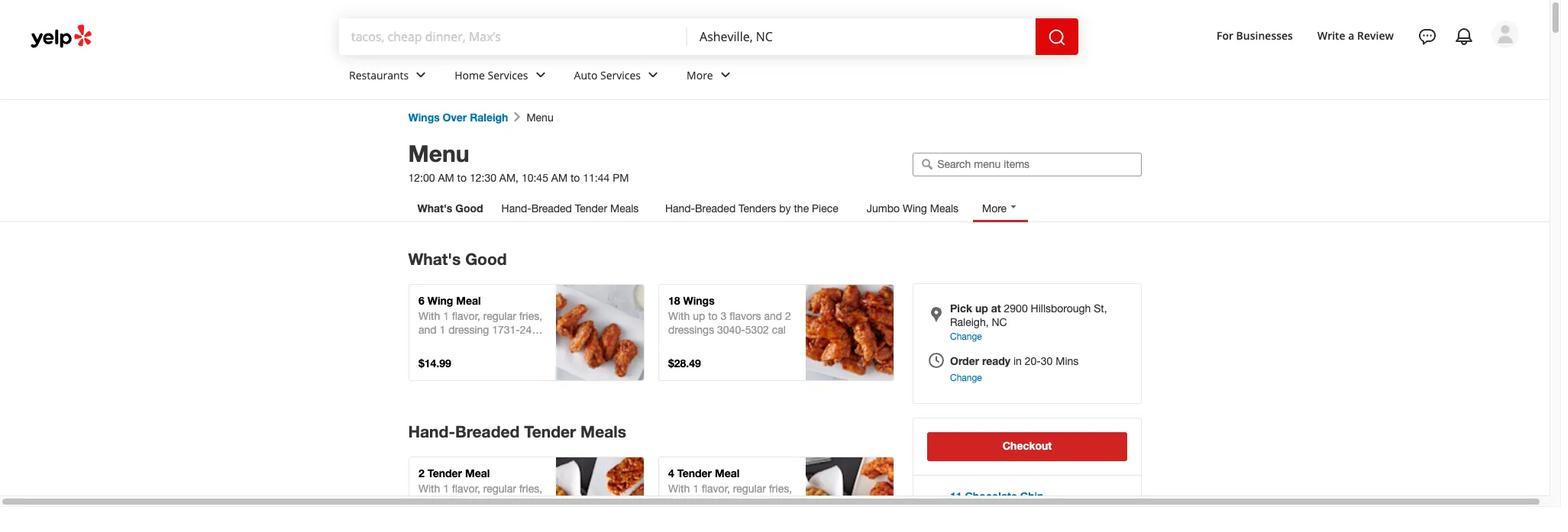 Task type: locate. For each thing, give the bounding box(es) containing it.
0 vertical spatial change
[[950, 331, 982, 342]]

chocolate
[[965, 490, 1017, 503]]

1 horizontal spatial wings
[[683, 294, 714, 307]]

1 horizontal spatial wing
[[903, 202, 927, 215]]

with
[[418, 310, 440, 322], [668, 310, 690, 322], [418, 483, 440, 495], [668, 483, 690, 495]]

with inside 4 tender meal with 1 flavor, regular fries, and 1 dressing 1274-260
[[668, 483, 690, 495]]

menu up 12:00
[[408, 140, 469, 167]]

change down raleigh,
[[950, 331, 982, 342]]

None search field
[[339, 18, 1097, 55]]

20-
[[1025, 355, 1041, 367]]

2400
[[520, 324, 543, 336]]

and for 2 tender meal
[[418, 496, 436, 507]]

and left 996-
[[418, 496, 436, 507]]

regular up 996-
[[483, 483, 516, 495]]

0 horizontal spatial am
[[438, 172, 454, 184]]

flavor, inside 4 tender meal with 1 flavor, regular fries, and 1 dressing 1274-260
[[701, 483, 730, 495]]

and inside 6 wing meal with 1 flavor, regular fries, and 1 dressing 1731-2400 cal
[[418, 324, 436, 336]]

tender inside 2 tender meal with 1 flavor, regular fries, and 1 dressing 996-2,10
[[427, 467, 462, 480]]

dressing inside 2 tender meal with 1 flavor, regular fries, and 1 dressing 996-2,10
[[448, 496, 489, 507]]

regular
[[483, 310, 516, 322], [483, 483, 516, 495], [733, 483, 766, 495]]

1274-
[[742, 496, 769, 507]]

11:44
[[583, 172, 610, 184]]

change button
[[950, 330, 982, 344], [950, 371, 982, 385]]

hand-breaded tender meals
[[502, 202, 639, 215], [408, 422, 626, 441]]

0 horizontal spatial menu
[[408, 140, 469, 167]]

1 vertical spatial wing
[[427, 294, 453, 307]]

tender
[[575, 202, 607, 215], [524, 422, 576, 441], [427, 467, 462, 480], [677, 467, 712, 480]]

what's
[[417, 202, 453, 215], [408, 250, 461, 269]]

for
[[1217, 28, 1234, 42]]

breaded left tenders
[[695, 202, 736, 215]]

review
[[1357, 28, 1394, 42]]

meal for 6 wing meal
[[456, 294, 481, 307]]

breaded up 2 tender meal with 1 flavor, regular fries, and 1 dressing 996-2,10
[[455, 422, 520, 441]]

more for 24 chevron down v2 icon
[[687, 68, 713, 82]]

1 horizontal spatial up
[[975, 302, 988, 315]]

good down 12:30
[[455, 202, 483, 215]]

what's good up 6
[[408, 250, 507, 269]]

flavor,
[[452, 310, 480, 322], [452, 483, 480, 495], [701, 483, 730, 495]]

up left the at
[[975, 302, 988, 315]]

more
[[687, 68, 713, 82], [982, 202, 1007, 215]]

to inside 18 wings with up to 3 flavors and 2 dressings 3040-5302 cal
[[708, 310, 717, 322]]

2 change from the top
[[950, 373, 982, 383]]

tacos, cheap dinner, Max's text field
[[351, 28, 675, 45]]

hand-
[[502, 202, 531, 215], [665, 202, 695, 215], [408, 422, 455, 441]]

change button for order ready
[[950, 371, 982, 385]]

0 vertical spatial cal
[[772, 324, 786, 336]]

1 vertical spatial hand-breaded tender meals
[[408, 422, 626, 441]]

good
[[455, 202, 483, 215], [465, 250, 507, 269]]

menu containing what's good
[[408, 236, 908, 507]]

order ready in 20-30 mins
[[950, 354, 1078, 367]]

0 vertical spatial more
[[687, 68, 713, 82]]

over
[[443, 110, 467, 123]]

regular inside 4 tender meal with 1 flavor, regular fries, and 1 dressing 1274-260
[[733, 483, 766, 495]]

what's up 6
[[408, 250, 461, 269]]

dressing
[[448, 324, 489, 336], [448, 496, 489, 507], [698, 496, 739, 507]]

1 horizontal spatial hand-
[[502, 202, 531, 215]]

am
[[438, 172, 454, 184], [551, 172, 568, 184]]

regular for 4 tender meal
[[733, 483, 766, 495]]

1 vertical spatial change button
[[950, 371, 982, 385]]

up inside 18 wings with up to 3 flavors and 2 dressings 3040-5302 cal
[[693, 310, 705, 322]]

businesses
[[1236, 28, 1293, 42]]

write a review link
[[1312, 22, 1400, 49]]

cal
[[772, 324, 786, 336], [418, 338, 432, 350]]

more left 24 chevron down v2 icon
[[687, 68, 713, 82]]

0 vertical spatial what's good
[[417, 202, 483, 215]]

0 vertical spatial what's
[[417, 202, 453, 215]]

1 vertical spatial wings
[[683, 294, 714, 307]]

2 tender meal with 1 flavor, regular fries, and 1 dressing 996-2,10
[[418, 467, 542, 507]]

menu 12:00 am to 12:30 am, 10:45 am to 11:44 pm
[[408, 140, 629, 184]]

raleigh,
[[950, 316, 989, 328]]

dressing left 1274-
[[698, 496, 739, 507]]

fries, inside 4 tender meal with 1 flavor, regular fries, and 1 dressing 1274-260
[[769, 483, 792, 495]]

and inside 18 wings with up to 3 flavors and 2 dressings 3040-5302 cal
[[764, 310, 782, 322]]

cart
[[607, 319, 627, 331], [857, 319, 877, 331], [607, 492, 627, 504], [857, 492, 877, 504]]

fries, for 6 wing meal
[[519, 310, 542, 322]]

am right 12:00
[[438, 172, 454, 184]]

with inside 2 tender meal with 1 flavor, regular fries, and 1 dressing 996-2,10
[[418, 483, 440, 495]]

what's good inside tab list
[[417, 202, 483, 215]]

meal inside 4 tender meal with 1 flavor, regular fries, and 1 dressing 1274-260
[[715, 467, 739, 480]]

what's good
[[417, 202, 483, 215], [408, 250, 507, 269]]

fries,
[[519, 310, 542, 322], [519, 483, 542, 495], [769, 483, 792, 495]]

1 vertical spatial what's
[[408, 250, 461, 269]]

change button down raleigh,
[[950, 330, 982, 344]]

hand-breaded tender meals down "11:44"
[[502, 202, 639, 215]]

jumbo
[[867, 202, 900, 215]]

flavor, inside 6 wing meal with 1 flavor, regular fries, and 1 dressing 1731-2400 cal
[[452, 310, 480, 322]]

and inside 2 tender meal with 1 flavor, regular fries, and 1 dressing 996-2,10
[[418, 496, 436, 507]]

and
[[764, 310, 782, 322], [418, 324, 436, 336], [418, 496, 436, 507], [668, 496, 686, 507]]

wings
[[408, 110, 440, 123], [683, 294, 714, 307]]

dressing left 996-
[[448, 496, 489, 507]]

with for 6 wing meal
[[418, 310, 440, 322]]

add to cart
[[572, 319, 627, 331], [822, 319, 877, 331], [572, 492, 627, 504], [822, 492, 877, 504]]

fries, inside 2 tender meal with 1 flavor, regular fries, and 1 dressing 996-2,10
[[519, 483, 542, 495]]

2
[[785, 310, 791, 322], [418, 467, 424, 480]]

mins
[[1055, 355, 1078, 367]]

am right 10:45
[[551, 172, 568, 184]]

Search menu items text field
[[938, 157, 1134, 171]]

1 change button from the top
[[950, 330, 982, 344]]

0 vertical spatial good
[[455, 202, 483, 215]]

wings over raleigh
[[408, 110, 508, 123]]

order
[[950, 354, 979, 367]]

more inside dropdown button
[[982, 202, 1007, 215]]

12:30
[[470, 172, 496, 184]]

with inside 6 wing meal with 1 flavor, regular fries, and 1 dressing 1731-2400 cal
[[418, 310, 440, 322]]

and up 5302
[[764, 310, 782, 322]]

menu inside menu 12:00 am to 12:30 am, 10:45 am to 11:44 pm
[[408, 140, 469, 167]]

0 horizontal spatial cal
[[418, 338, 432, 350]]

wing right 6
[[427, 294, 453, 307]]

1 horizontal spatial   text field
[[700, 28, 1024, 45]]

0 vertical spatial menu
[[527, 111, 554, 123]]

1
[[443, 310, 449, 322], [439, 324, 445, 336], [443, 483, 449, 495], [693, 483, 699, 495], [439, 496, 445, 507], [689, 496, 695, 507]]

flavor, for 4 tender meal
[[701, 483, 730, 495]]

wing inside what's good tab list
[[903, 202, 927, 215]]

wings right 18
[[683, 294, 714, 307]]

1 change from the top
[[950, 331, 982, 342]]

what's good down 12:00
[[417, 202, 483, 215]]

0 horizontal spatial hand-
[[408, 422, 455, 441]]

fries, for 2 tender meal
[[519, 483, 542, 495]]

raleigh
[[470, 110, 508, 123]]

1 horizontal spatial more
[[982, 202, 1007, 215]]

0 vertical spatial change button
[[950, 330, 982, 344]]

st,
[[1094, 302, 1107, 315]]

with inside 18 wings with up to 3 flavors and 2 dressings 3040-5302 cal
[[668, 310, 690, 322]]

jumbo wing meals
[[867, 202, 959, 215]]

0 horizontal spatial more
[[687, 68, 713, 82]]

2 inside 2 tender meal with 1 flavor, regular fries, and 1 dressing 996-2,10
[[418, 467, 424, 480]]

and down 6
[[418, 324, 436, 336]]

1 vertical spatial change
[[950, 373, 982, 383]]

meal inside 6 wing meal with 1 flavor, regular fries, and 1 dressing 1731-2400 cal
[[456, 294, 481, 307]]

  text field
[[351, 28, 675, 45], [700, 28, 1024, 45]]

1 vertical spatial more
[[982, 202, 1007, 215]]

change button down 'order'
[[950, 371, 982, 385]]

wing inside 6 wing meal with 1 flavor, regular fries, and 1 dressing 1731-2400 cal
[[427, 294, 453, 307]]

regular for 6 wing meal
[[483, 310, 516, 322]]

more left 14 triangle down icon
[[982, 202, 1007, 215]]

1   text field from the left
[[351, 28, 675, 45]]

menu up menu 12:00 am to 12:30 am, 10:45 am to 11:44 pm
[[527, 111, 554, 123]]

breaded
[[531, 202, 572, 215], [695, 202, 736, 215], [455, 422, 520, 441]]

cal inside 18 wings with up to 3 flavors and 2 dressings 3040-5302 cal
[[772, 324, 786, 336]]

dressing inside 6 wing meal with 1 flavor, regular fries, and 1 dressing 1731-2400 cal
[[448, 324, 489, 336]]

2   text field from the left
[[700, 28, 1024, 45]]

what's good tab list
[[408, 195, 1029, 222]]

2 inside 18 wings with up to 3 flavors and 2 dressings 3040-5302 cal
[[785, 310, 791, 322]]

search image
[[1048, 28, 1066, 46]]

fries, inside 6 wing meal with 1 flavor, regular fries, and 1 dressing 1731-2400 cal
[[519, 310, 542, 322]]

flavor, for 6 wing meal
[[452, 310, 480, 322]]

24 chevron down v2 image
[[716, 66, 735, 84]]

breaded down 10:45
[[531, 202, 572, 215]]

and for 6 wing meal
[[418, 324, 436, 336]]

menu
[[527, 111, 554, 123], [408, 140, 469, 167]]

1 horizontal spatial cal
[[772, 324, 786, 336]]

what's down 12:00
[[417, 202, 453, 215]]

menu
[[408, 236, 908, 507]]

chocolate chip brownie
[[950, 490, 1044, 507]]

regular up 1731-
[[483, 310, 516, 322]]

wing for jumbo
[[903, 202, 927, 215]]

1 vertical spatial 2
[[418, 467, 424, 480]]

4
[[668, 467, 674, 480]]

wings left over
[[408, 110, 440, 123]]

dressing left 1731-
[[448, 324, 489, 336]]

4 tender meal with 1 flavor, regular fries, and 1 dressing 1274-260
[[668, 467, 793, 507]]

regular inside 6 wing meal with 1 flavor, regular fries, and 1 dressing 1731-2400 cal
[[483, 310, 516, 322]]

1 vertical spatial cal
[[418, 338, 432, 350]]

18
[[668, 294, 680, 307]]

tender inside 4 tender meal with 1 flavor, regular fries, and 1 dressing 1274-260
[[677, 467, 712, 480]]

good inside tab list
[[455, 202, 483, 215]]

change
[[950, 331, 982, 342], [950, 373, 982, 383]]

wing
[[903, 202, 927, 215], [427, 294, 453, 307]]

meal inside 2 tender meal with 1 flavor, regular fries, and 1 dressing 996-2,10
[[465, 467, 490, 480]]

1 horizontal spatial menu
[[527, 111, 554, 123]]

1 vertical spatial what's good
[[408, 250, 507, 269]]

menu for menu 12:00 am to 12:30 am, 10:45 am to 11:44 pm
[[408, 140, 469, 167]]

hand-breaded tender meals up 2 tender meal with 1 flavor, regular fries, and 1 dressing 996-2,10
[[408, 422, 626, 441]]

2900
[[1004, 302, 1028, 315]]

2 change button from the top
[[950, 371, 982, 385]]

0 horizontal spatial wing
[[427, 294, 453, 307]]

cj b. image
[[1492, 21, 1519, 48]]

wing right jumbo
[[903, 202, 927, 215]]

1 vertical spatial menu
[[408, 140, 469, 167]]

more link
[[675, 55, 747, 99]]

1731-
[[492, 324, 520, 336]]

up up dressings at the bottom left
[[693, 310, 705, 322]]

meal
[[456, 294, 481, 307], [465, 467, 490, 480], [715, 467, 739, 480]]

pick
[[950, 302, 972, 315]]

regular up 1274-
[[733, 483, 766, 495]]

good up 6 wing meal with 1 flavor, regular fries, and 1 dressing 1731-2400 cal
[[465, 250, 507, 269]]

0 vertical spatial wing
[[903, 202, 927, 215]]

fries, for 4 tender meal
[[769, 483, 792, 495]]

meals
[[610, 202, 639, 215], [930, 202, 959, 215], [581, 422, 626, 441]]

and inside 4 tender meal with 1 flavor, regular fries, and 1 dressing 1274-260
[[668, 496, 686, 507]]

0 horizontal spatial 2
[[418, 467, 424, 480]]

and down 4
[[668, 496, 686, 507]]

hand-breaded tenders by the piece
[[665, 202, 839, 215]]

0 vertical spatial 2
[[785, 310, 791, 322]]

add
[[572, 319, 592, 331], [822, 319, 841, 331], [572, 492, 592, 504], [822, 492, 841, 504]]

cal down 6
[[418, 338, 432, 350]]

0 vertical spatial hand-breaded tender meals
[[502, 202, 639, 215]]

to
[[457, 172, 467, 184], [571, 172, 580, 184], [708, 310, 717, 322], [594, 319, 604, 331], [844, 319, 854, 331], [594, 492, 604, 504], [844, 492, 854, 504]]

cal right 5302
[[772, 324, 786, 336]]

change down 'order'
[[950, 373, 982, 383]]

meal for 2 tender meal
[[465, 467, 490, 480]]

996-
[[492, 496, 514, 507]]

dressing inside 4 tender meal with 1 flavor, regular fries, and 1 dressing 1274-260
[[698, 496, 739, 507]]

up
[[975, 302, 988, 315], [693, 310, 705, 322]]

0 horizontal spatial wings
[[408, 110, 440, 123]]

1 horizontal spatial 2
[[785, 310, 791, 322]]

regular inside 2 tender meal with 1 flavor, regular fries, and 1 dressing 996-2,10
[[483, 483, 516, 495]]

chip
[[1020, 490, 1044, 503]]

3040-
[[717, 324, 745, 336]]

0 horizontal spatial   text field
[[351, 28, 675, 45]]

change button for pick up at
[[950, 330, 982, 344]]

flavor, inside 2 tender meal with 1 flavor, regular fries, and 1 dressing 996-2,10
[[452, 483, 480, 495]]

0 horizontal spatial up
[[693, 310, 705, 322]]

a
[[1348, 28, 1355, 42]]

2 am from the left
[[551, 172, 568, 184]]

1 horizontal spatial am
[[551, 172, 568, 184]]



Task type: describe. For each thing, give the bounding box(es) containing it.
for businesses
[[1217, 28, 1293, 42]]

hand-breaded tender meals inside what's good tab list
[[502, 202, 639, 215]]

30
[[1041, 355, 1053, 367]]

12:00
[[408, 172, 435, 184]]

tender inside what's good tab list
[[575, 202, 607, 215]]

in
[[1013, 355, 1022, 367]]

dressings
[[668, 324, 714, 336]]

24 cart image
[[840, 334, 859, 352]]

notifications image
[[1455, 27, 1474, 46]]

2900 hillsborough st, raleigh, nc
[[950, 302, 1107, 328]]

and for 4 tender meal
[[668, 496, 686, 507]]

am,
[[499, 172, 519, 184]]

dressing for 6 wing meal
[[448, 324, 489, 336]]

6 wing meal with 1 flavor, regular fries, and 1 dressing 1731-2400 cal
[[418, 294, 543, 350]]

menu for menu
[[527, 111, 554, 123]]

24 chevron down v2 image
[[644, 66, 662, 84]]

by
[[779, 202, 791, 215]]

more for 14 triangle down icon
[[982, 202, 1007, 215]]

0 vertical spatial wings
[[408, 110, 440, 123]]

meal for 4 tender meal
[[715, 467, 739, 480]]

0 horizontal spatial breaded
[[455, 422, 520, 441]]

wings inside 18 wings with up to 3 flavors and 2 dressings 3040-5302 cal
[[683, 294, 714, 307]]

5302
[[745, 324, 769, 336]]

change for pick up at
[[950, 331, 982, 342]]

auto services link
[[562, 55, 675, 99]]

hillsborough
[[1031, 302, 1091, 315]]

messages image
[[1419, 27, 1437, 46]]

24 cart image
[[590, 334, 609, 352]]

piece
[[812, 202, 839, 215]]

2 horizontal spatial breaded
[[695, 202, 736, 215]]

14 triangle down image
[[1009, 202, 1019, 213]]

messages image
[[1419, 27, 1437, 46]]

delete chocolate chip brownie image
[[927, 491, 945, 507]]

checkout button
[[927, 432, 1127, 461]]

write a review
[[1318, 28, 1394, 42]]

nc
[[991, 316, 1007, 328]]

write
[[1318, 28, 1346, 42]]

flavors
[[729, 310, 761, 322]]

checkout
[[1002, 439, 1052, 452]]

pm
[[613, 172, 629, 184]]

2 horizontal spatial hand-
[[665, 202, 695, 215]]

wings over raleigh link
[[408, 110, 508, 123]]

1 am from the left
[[438, 172, 454, 184]]

with for 4 tender meal
[[668, 483, 690, 495]]

1 horizontal spatial breaded
[[531, 202, 572, 215]]

dressing for 4 tender meal
[[698, 496, 739, 507]]

address, neighborhood, city, state or zip text field
[[700, 28, 1024, 45]]

for businesses link
[[1211, 22, 1299, 49]]

brownie
[[950, 503, 992, 507]]

ready
[[982, 354, 1010, 367]]

tenders
[[739, 202, 776, 215]]

notifications image
[[1455, 27, 1474, 46]]

3
[[720, 310, 726, 322]]

6
[[418, 294, 424, 307]]

more button
[[973, 195, 1029, 222]]

1 vertical spatial good
[[465, 250, 507, 269]]

18 wings with up to 3 flavors and 2 dressings 3040-5302 cal
[[668, 294, 791, 336]]

change for order ready
[[950, 373, 982, 383]]

with for 2 tender meal
[[418, 483, 440, 495]]

what's inside tab list
[[417, 202, 453, 215]]

11
[[950, 490, 962, 503]]

$28.49
[[668, 357, 701, 370]]

10:45
[[522, 172, 548, 184]]

flavor, for 2 tender meal
[[452, 483, 480, 495]]

wing for 6
[[427, 294, 453, 307]]

auto
[[574, 68, 598, 82]]

dressing for 2 tender meal
[[448, 496, 489, 507]]

cal inside 6 wing meal with 1 flavor, regular fries, and 1 dressing 1731-2400 cal
[[418, 338, 432, 350]]

services
[[600, 68, 641, 82]]

regular for 2 tender meal
[[483, 483, 516, 495]]

search image
[[1048, 28, 1066, 46]]

at
[[991, 302, 1001, 315]]

the
[[794, 202, 809, 215]]

  text field for the tacos, cheap dinner, max's text field
[[351, 28, 675, 45]]

  text field for address, neighborhood, city, state or zip 'text box' at the top of the page
[[700, 28, 1024, 45]]

pick up at
[[950, 302, 1001, 315]]

auto services
[[574, 68, 641, 82]]



Task type: vqa. For each thing, say whether or not it's contained in the screenshot.
and within the 4 Tender Meal With 1 flavor, regular fries, and 1 dressing 1274-260
yes



